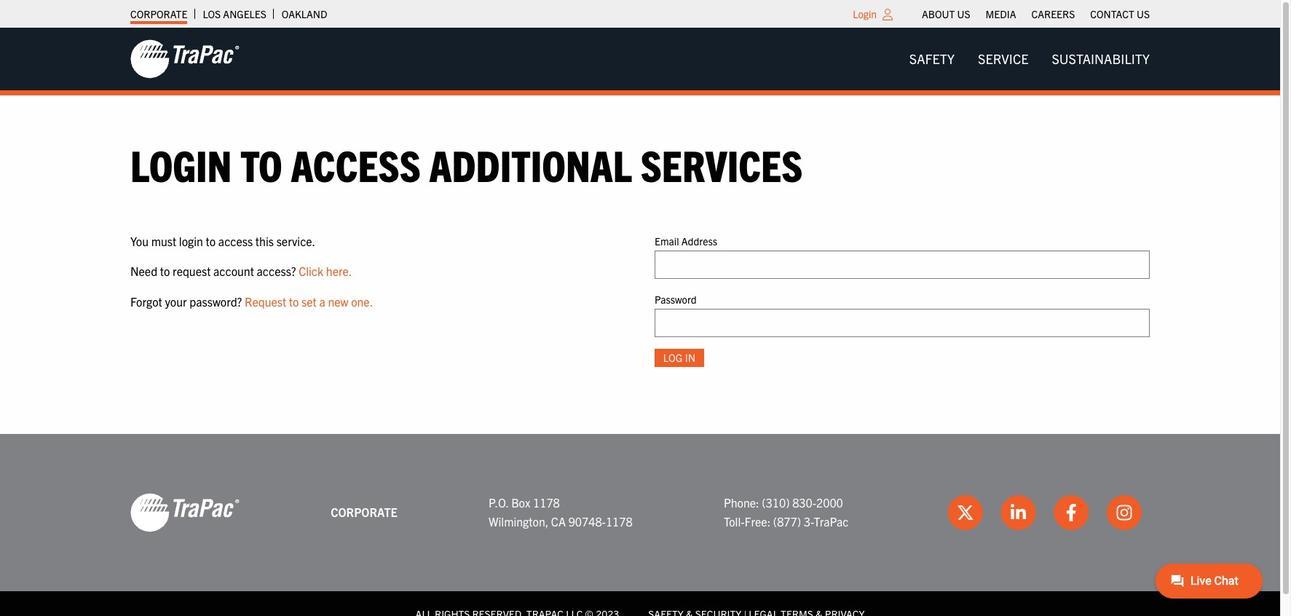 Task type: locate. For each thing, give the bounding box(es) containing it.
menu bar containing safety
[[898, 44, 1162, 74]]

email address
[[655, 234, 717, 247]]

oakland
[[282, 7, 327, 20]]

1 vertical spatial corporate image
[[130, 492, 240, 533]]

login for login to access additional services
[[130, 138, 232, 191]]

1178 right ca
[[606, 514, 633, 529]]

0 horizontal spatial login
[[130, 138, 232, 191]]

0 horizontal spatial corporate
[[130, 7, 187, 20]]

1 vertical spatial login
[[130, 138, 232, 191]]

free:
[[745, 514, 771, 529]]

2000
[[816, 496, 843, 510]]

service.
[[276, 233, 315, 248]]

1178 up ca
[[533, 496, 560, 510]]

corporate
[[130, 7, 187, 20], [331, 505, 397, 519]]

phone: (310) 830-2000 toll-free: (877) 3-trapac
[[724, 496, 849, 529]]

additional
[[429, 138, 632, 191]]

service link
[[967, 44, 1040, 74]]

None submit
[[655, 349, 704, 367]]

1 horizontal spatial login
[[853, 7, 877, 20]]

careers link
[[1032, 4, 1075, 24]]

login inside main content
[[130, 138, 232, 191]]

1 horizontal spatial us
[[1137, 7, 1150, 20]]

account
[[213, 264, 254, 278]]

footer containing p.o. box 1178
[[0, 434, 1280, 616]]

us for contact us
[[1137, 7, 1150, 20]]

login
[[853, 7, 877, 20], [130, 138, 232, 191]]

here.
[[326, 264, 352, 278]]

(877)
[[773, 514, 801, 529]]

p.o. box 1178 wilmington, ca 90748-1178
[[489, 496, 633, 529]]

click
[[299, 264, 324, 278]]

ca
[[551, 514, 566, 529]]

menu bar down careers
[[898, 44, 1162, 74]]

1 corporate image from the top
[[130, 39, 240, 79]]

830-
[[793, 496, 816, 510]]

media link
[[986, 4, 1016, 24]]

you
[[130, 233, 149, 248]]

login for login link
[[853, 7, 877, 20]]

menu bar
[[914, 4, 1158, 24], [898, 44, 1162, 74]]

us right contact
[[1137, 7, 1150, 20]]

request to set a new one. link
[[245, 294, 373, 309]]

media
[[986, 7, 1016, 20]]

0 horizontal spatial 1178
[[533, 496, 560, 510]]

1 vertical spatial corporate
[[331, 505, 397, 519]]

1 vertical spatial menu bar
[[898, 44, 1162, 74]]

2 corporate image from the top
[[130, 492, 240, 533]]

sustainability link
[[1040, 44, 1162, 74]]

trapac
[[814, 514, 849, 529]]

access
[[218, 233, 253, 248]]

1 vertical spatial 1178
[[606, 514, 633, 529]]

forgot
[[130, 294, 162, 309]]

need
[[130, 264, 157, 278]]

0 vertical spatial corporate image
[[130, 39, 240, 79]]

new
[[328, 294, 348, 309]]

us right about
[[957, 7, 970, 20]]

1 us from the left
[[957, 7, 970, 20]]

(310)
[[762, 496, 790, 510]]

0 vertical spatial menu bar
[[914, 4, 1158, 24]]

p.o.
[[489, 496, 509, 510]]

0 vertical spatial corporate
[[130, 7, 187, 20]]

your
[[165, 294, 187, 309]]

90748-
[[569, 514, 606, 529]]

careers
[[1032, 7, 1075, 20]]

light image
[[883, 9, 893, 20]]

to
[[240, 138, 282, 191], [206, 233, 216, 248], [160, 264, 170, 278], [289, 294, 299, 309]]

corporate link
[[130, 4, 187, 24]]

3-
[[804, 514, 814, 529]]

sustainability
[[1052, 50, 1150, 67]]

login link
[[853, 7, 877, 20]]

services
[[641, 138, 803, 191]]

angeles
[[223, 7, 266, 20]]

login
[[179, 233, 203, 248]]

this
[[256, 233, 274, 248]]

password
[[655, 293, 697, 306]]

safety
[[910, 50, 955, 67]]

menu bar up service
[[914, 4, 1158, 24]]

corporate image
[[130, 39, 240, 79], [130, 492, 240, 533]]

1178
[[533, 496, 560, 510], [606, 514, 633, 529]]

us
[[957, 7, 970, 20], [1137, 7, 1150, 20]]

box
[[511, 496, 530, 510]]

login to access additional services main content
[[116, 138, 1165, 390]]

a
[[319, 294, 325, 309]]

0 vertical spatial login
[[853, 7, 877, 20]]

0 horizontal spatial us
[[957, 7, 970, 20]]

forgot your password? request to set a new one.
[[130, 294, 373, 309]]

1 horizontal spatial 1178
[[606, 514, 633, 529]]

contact
[[1090, 7, 1135, 20]]

2 us from the left
[[1137, 7, 1150, 20]]

footer
[[0, 434, 1280, 616]]

about us link
[[922, 4, 970, 24]]



Task type: vqa. For each thing, say whether or not it's contained in the screenshot.
DOCK
no



Task type: describe. For each thing, give the bounding box(es) containing it.
phone:
[[724, 496, 759, 510]]

los angeles
[[203, 7, 266, 20]]

wilmington,
[[489, 514, 549, 529]]

Password password field
[[655, 309, 1150, 337]]

request
[[245, 294, 286, 309]]

must
[[151, 233, 176, 248]]

you must login to access this service.
[[130, 233, 315, 248]]

about
[[922, 7, 955, 20]]

need to request account access? click here.
[[130, 264, 352, 278]]

contact us link
[[1090, 4, 1150, 24]]

us for about us
[[957, 7, 970, 20]]

oakland link
[[282, 4, 327, 24]]

1 horizontal spatial corporate
[[331, 505, 397, 519]]

access
[[291, 138, 421, 191]]

0 vertical spatial 1178
[[533, 496, 560, 510]]

Email Address text field
[[655, 250, 1150, 279]]

email
[[655, 234, 679, 247]]

login to access additional services
[[130, 138, 803, 191]]

address
[[682, 234, 717, 247]]

safety link
[[898, 44, 967, 74]]

request
[[173, 264, 211, 278]]

click here. link
[[299, 264, 352, 278]]

set
[[302, 294, 317, 309]]

menu bar containing about us
[[914, 4, 1158, 24]]

los angeles link
[[203, 4, 266, 24]]

password?
[[189, 294, 242, 309]]

access?
[[257, 264, 296, 278]]

one.
[[351, 294, 373, 309]]

los
[[203, 7, 221, 20]]

service
[[978, 50, 1029, 67]]

none submit inside "login to access additional services" main content
[[655, 349, 704, 367]]

about us
[[922, 7, 970, 20]]

toll-
[[724, 514, 745, 529]]

contact us
[[1090, 7, 1150, 20]]



